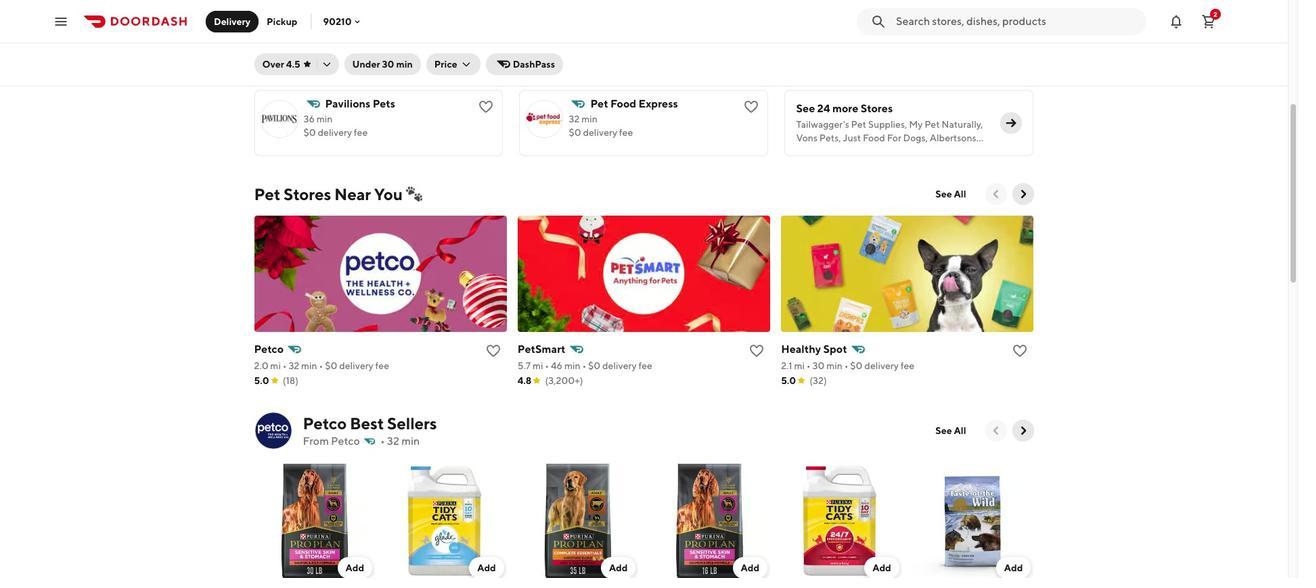 Task type: locate. For each thing, give the bounding box(es) containing it.
0 vertical spatial 46
[[569, 39, 580, 50]]

0 vertical spatial see all link
[[927, 183, 974, 205]]

mi
[[270, 361, 281, 372], [533, 361, 543, 372], [794, 361, 805, 372]]

0 vertical spatial 32 min $0 delivery fee
[[304, 39, 368, 64]]

0 vertical spatial stores
[[861, 102, 893, 115]]

4.8
[[518, 376, 532, 386]]

1 5.0 from the left
[[254, 376, 269, 386]]

5.0 down 2.0
[[254, 376, 269, 386]]

5.7 mi • 46 min • $​0 delivery fee
[[518, 361, 652, 372]]

1 vertical spatial 32 min $0 delivery fee
[[569, 114, 633, 138]]

1 horizontal spatial pet
[[591, 97, 608, 110]]

add for the tidy cats clumping 24/7 performance multi-cat litter (20 lb) image
[[873, 563, 891, 574]]

2.0
[[254, 361, 268, 372]]

24
[[817, 102, 830, 115]]

2 $​0 from the left
[[588, 361, 601, 372]]

previous button of carousel image for next button of carousel icon
[[989, 187, 1003, 201]]

2 vertical spatial click to add this store to your saved list image
[[749, 343, 765, 359]]

healthy spot 30 min
[[834, 23, 922, 50]]

2 previous button of carousel image from the top
[[989, 424, 1003, 438]]

all left next button of carousel image
[[954, 426, 966, 437]]

you
[[374, 185, 403, 204]]

6 add from the left
[[1004, 563, 1023, 574]]

2 5.0 from the left
[[781, 376, 796, 386]]

46
[[569, 39, 580, 50], [551, 361, 563, 372]]

stores left near
[[284, 185, 331, 204]]

fee
[[354, 53, 368, 64], [354, 127, 368, 138], [619, 127, 633, 138], [375, 361, 389, 372], [638, 361, 652, 372], [901, 361, 914, 372]]

2 all from the top
[[954, 426, 966, 437]]

under
[[352, 59, 380, 70]]

min inside the 36 min $0 delivery fee
[[317, 114, 333, 125]]

32 min $0 delivery fee down the food
[[569, 114, 633, 138]]

food
[[610, 97, 636, 110]]

36
[[304, 114, 315, 125]]

delivery
[[318, 53, 352, 64], [318, 127, 352, 138], [583, 127, 617, 138], [339, 361, 373, 372], [602, 361, 637, 372], [865, 361, 899, 372]]

add for taste of the wild grain-free pacific stream dry dog food (28 lb) image
[[1004, 563, 1023, 574]]

1 vertical spatial see
[[936, 189, 952, 200]]

spot inside healthy spot 30 min
[[898, 23, 922, 36]]

see all image
[[1005, 116, 1018, 130]]

1 vertical spatial all
[[954, 426, 966, 437]]

petco up 2.0
[[254, 343, 284, 356]]

see all link for next button of carousel image
[[927, 420, 974, 442]]

stores
[[861, 102, 893, 115], [284, 185, 331, 204]]

32 min $0 delivery fee
[[304, 39, 368, 64], [569, 114, 633, 138]]

1 horizontal spatial 5.0
[[781, 376, 796, 386]]

5.0 for healthy spot
[[781, 376, 796, 386]]

pet
[[591, 97, 608, 110], [254, 185, 280, 204]]

mi for healthy spot
[[794, 361, 805, 372]]

0 vertical spatial 30
[[834, 39, 846, 50]]

1 mi from the left
[[270, 361, 281, 372]]

open menu image
[[53, 13, 69, 29]]

1 vertical spatial click to add this store to your saved list image
[[743, 99, 760, 115]]

5 add from the left
[[873, 563, 891, 574]]

pet for pet stores near you 🐾
[[254, 185, 280, 204]]

1 horizontal spatial stores
[[861, 102, 893, 115]]

3 add from the left
[[609, 563, 628, 574]]

$​0
[[325, 361, 337, 372], [588, 361, 601, 372], [850, 361, 863, 372]]

1 see all from the top
[[936, 189, 966, 200]]

1 horizontal spatial $​0
[[588, 361, 601, 372]]

0 horizontal spatial pet
[[254, 185, 280, 204]]

1 vertical spatial 30
[[382, 59, 394, 70]]

healthy
[[856, 23, 896, 36], [781, 343, 821, 356]]

all for next button of carousel icon
[[954, 189, 966, 200]]

0 horizontal spatial spot
[[823, 343, 847, 356]]

0 vertical spatial healthy
[[856, 23, 896, 36]]

click to add this store to your saved list image
[[478, 99, 494, 115], [485, 343, 501, 359], [1012, 343, 1028, 359]]

add
[[346, 563, 364, 574], [477, 563, 496, 574], [609, 563, 628, 574], [741, 563, 759, 574], [873, 563, 891, 574], [1004, 563, 1023, 574]]

0 vertical spatial see all
[[936, 189, 966, 200]]

2 see all link from the top
[[927, 420, 974, 442]]

0 vertical spatial all
[[954, 189, 966, 200]]

pickup
[[267, 16, 297, 27]]

petco up the under
[[325, 23, 355, 36]]

0 horizontal spatial mi
[[270, 361, 281, 372]]

5.0 for petco
[[254, 376, 269, 386]]

see all
[[936, 189, 966, 200], [936, 426, 966, 437]]

0 vertical spatial previous button of carousel image
[[989, 187, 1003, 201]]

•
[[283, 361, 287, 372], [319, 361, 323, 372], [545, 361, 549, 372], [582, 361, 586, 372], [807, 361, 811, 372], [844, 361, 848, 372], [380, 435, 385, 448]]

click to add this store to your saved list image
[[1009, 24, 1025, 41], [743, 99, 760, 115], [749, 343, 765, 359]]

mi right 5.7 in the bottom left of the page
[[533, 361, 543, 372]]

1 horizontal spatial mi
[[533, 361, 543, 372]]

price
[[434, 59, 457, 70]]

0 horizontal spatial stores
[[284, 185, 331, 204]]

0 horizontal spatial 5.0
[[254, 376, 269, 386]]

0 vertical spatial spot
[[898, 23, 922, 36]]

2 horizontal spatial 30
[[834, 39, 846, 50]]

1 vertical spatial see all link
[[927, 420, 974, 442]]

add button
[[337, 557, 372, 579], [337, 557, 372, 579], [469, 557, 504, 579], [469, 557, 504, 579], [601, 557, 636, 579], [601, 557, 636, 579], [733, 557, 768, 579], [733, 557, 768, 579], [864, 557, 899, 579], [864, 557, 899, 579], [996, 557, 1031, 579], [996, 557, 1031, 579]]

2 mi from the left
[[533, 361, 543, 372]]

1 horizontal spatial 30
[[812, 361, 825, 372]]

price button
[[426, 53, 480, 75]]

mi right 2.1 at the bottom
[[794, 361, 805, 372]]

0 horizontal spatial healthy
[[781, 343, 821, 356]]

all
[[954, 189, 966, 200], [954, 426, 966, 437]]

1 vertical spatial see all
[[936, 426, 966, 437]]

1 vertical spatial previous button of carousel image
[[989, 424, 1003, 438]]

4 add from the left
[[741, 563, 759, 574]]

1 horizontal spatial spot
[[898, 23, 922, 36]]

$0
[[304, 53, 316, 64], [304, 127, 316, 138], [569, 127, 581, 138]]

2 vertical spatial see
[[936, 426, 952, 437]]

32 min $0 delivery fee down 90210
[[304, 39, 368, 64]]

next button of carousel image
[[1016, 424, 1030, 438]]

1 vertical spatial 46
[[551, 361, 563, 372]]

purina tidy cats glade tough odor solutions clumping cat litter (20 lb) image
[[386, 461, 507, 579]]

32
[[304, 39, 314, 50], [569, 114, 580, 125], [289, 361, 299, 372], [387, 435, 399, 448]]

sellers
[[387, 414, 437, 433]]

see 24 more stores
[[796, 102, 893, 115]]

5.7
[[518, 361, 531, 372]]

2 horizontal spatial mi
[[794, 361, 805, 372]]

3 mi from the left
[[794, 361, 805, 372]]

1 $​0 from the left
[[325, 361, 337, 372]]

5.0
[[254, 376, 269, 386], [781, 376, 796, 386]]

36 min $0 delivery fee
[[304, 114, 368, 138]]

previous button of carousel image left next button of carousel image
[[989, 424, 1003, 438]]

pickup button
[[259, 10, 306, 32]]

see all link
[[927, 183, 974, 205], [927, 420, 974, 442]]

stores right 'more'
[[861, 102, 893, 115]]

30
[[834, 39, 846, 50], [382, 59, 394, 70], [812, 361, 825, 372]]

previous button of carousel image for next button of carousel image
[[989, 424, 1003, 438]]

2.0 mi • 32 min • $​0 delivery fee
[[254, 361, 389, 372]]

from petco
[[303, 435, 360, 448]]

healthy inside healthy spot 30 min
[[856, 23, 896, 36]]

1 horizontal spatial healthy
[[856, 23, 896, 36]]

0 horizontal spatial $​0
[[325, 361, 337, 372]]

healthy for healthy spot 30 min
[[856, 23, 896, 36]]

petco best sellers
[[303, 414, 437, 433]]

previous button of carousel image left next button of carousel icon
[[989, 187, 1003, 201]]

see
[[796, 102, 815, 115], [936, 189, 952, 200], [936, 426, 952, 437]]

1 all from the top
[[954, 189, 966, 200]]

3 $​0 from the left
[[850, 361, 863, 372]]

30 up (32) in the right of the page
[[812, 361, 825, 372]]

see all for next button of carousel image's see all link
[[936, 426, 966, 437]]

all left next button of carousel icon
[[954, 189, 966, 200]]

90210
[[323, 16, 352, 27]]

5.0 down 2.1 at the bottom
[[781, 376, 796, 386]]

petco down best
[[331, 435, 360, 448]]

30 up see 24 more stores
[[834, 39, 846, 50]]

30 right the under
[[382, 59, 394, 70]]

click to add this store to your saved list image for petco
[[485, 343, 501, 359]]

$0 for pavilions pets
[[304, 127, 316, 138]]

2 horizontal spatial $​0
[[850, 361, 863, 372]]

pet food express
[[591, 97, 678, 110]]

1 add from the left
[[346, 563, 364, 574]]

0 horizontal spatial 32 min $0 delivery fee
[[304, 39, 368, 64]]

near
[[334, 185, 371, 204]]

min
[[316, 39, 332, 50], [582, 39, 598, 50], [848, 39, 864, 50], [396, 59, 413, 70], [317, 114, 333, 125], [581, 114, 598, 125], [301, 361, 317, 372], [564, 361, 580, 372], [827, 361, 843, 372], [401, 435, 420, 448]]

mi for petco
[[270, 361, 281, 372]]

2 see all from the top
[[936, 426, 966, 437]]

next button of carousel image
[[1016, 187, 1030, 201]]

2.1
[[781, 361, 792, 372]]

previous button of carousel image
[[989, 187, 1003, 201], [989, 424, 1003, 438]]

2 add from the left
[[477, 563, 496, 574]]

express
[[639, 97, 678, 110]]

0 vertical spatial pet
[[591, 97, 608, 110]]

1 vertical spatial pet
[[254, 185, 280, 204]]

$​0 for petco
[[325, 361, 337, 372]]

purina pro plan complete essentials adult shredded blend beef & rice dry dog food (35 lb) image
[[518, 461, 639, 579]]

1 horizontal spatial 32 min $0 delivery fee
[[569, 114, 633, 138]]

mi right 2.0
[[270, 361, 281, 372]]

0 horizontal spatial 30
[[382, 59, 394, 70]]

dashpass
[[513, 59, 555, 70]]

1 vertical spatial spot
[[823, 343, 847, 356]]

spot
[[898, 23, 922, 36], [823, 343, 847, 356]]

1 see all link from the top
[[927, 183, 974, 205]]

see all for see all link associated with next button of carousel icon
[[936, 189, 966, 200]]

petco
[[325, 23, 355, 36], [254, 343, 284, 356], [303, 414, 347, 433], [331, 435, 360, 448]]

dashpass button
[[486, 53, 563, 75]]

$0 inside the 36 min $0 delivery fee
[[304, 127, 316, 138]]

0 vertical spatial see
[[796, 102, 815, 115]]

1 previous button of carousel image from the top
[[989, 187, 1003, 201]]

0 horizontal spatial 46
[[551, 361, 563, 372]]

1 vertical spatial healthy
[[781, 343, 821, 356]]

$​0 for petsmart
[[588, 361, 601, 372]]



Task type: vqa. For each thing, say whether or not it's contained in the screenshot.
'store search: begin typing to search for stores available on doordash' 'TEXT BOX' on the top of page
yes



Task type: describe. For each thing, give the bounding box(es) containing it.
$​0 for healthy spot
[[850, 361, 863, 372]]

purina pro plan sensitive skin & stomach salmon & rice formula dry dog food (16 lb) image
[[649, 461, 770, 579]]

2 button
[[1195, 8, 1222, 35]]

$0 for petco
[[304, 53, 316, 64]]

pet stores near you 🐾 link
[[254, 183, 422, 205]]

pavilions pets
[[325, 97, 395, 110]]

petsmart
[[518, 343, 566, 356]]

4.5
[[286, 59, 300, 70]]

more
[[832, 102, 858, 115]]

min inside healthy spot 30 min
[[848, 39, 864, 50]]

click to add this store to your saved list image for healthy spot
[[1012, 343, 1028, 359]]

see all link for next button of carousel icon
[[927, 183, 974, 205]]

see for see all link associated with next button of carousel icon
[[936, 189, 952, 200]]

all for next button of carousel image
[[954, 426, 966, 437]]

over
[[262, 59, 284, 70]]

$0 for pet food express
[[569, 127, 581, 138]]

purina pro plan sensitive skin & stomach salmon & rice formula dry dog food (30 lb) image
[[254, 461, 375, 579]]

30 inside healthy spot 30 min
[[834, 39, 846, 50]]

see for next button of carousel image's see all link
[[936, 426, 952, 437]]

90210 button
[[323, 16, 363, 27]]

🐾
[[406, 185, 422, 204]]

healthy spot
[[781, 343, 847, 356]]

46 min
[[569, 39, 598, 50]]

best
[[350, 414, 384, 433]]

notification bell image
[[1168, 13, 1184, 29]]

fee inside the 36 min $0 delivery fee
[[354, 127, 368, 138]]

petco up from petco
[[303, 414, 347, 433]]

add for purina pro plan sensitive skin & stomach salmon & rice formula dry dog food (30 lb) image
[[346, 563, 364, 574]]

pavilions
[[325, 97, 370, 110]]

2
[[1214, 10, 1218, 18]]

2.1 mi • 30 min • $​0 delivery fee
[[781, 361, 914, 372]]

32 min $0 delivery fee for petco
[[304, 39, 368, 64]]

1 vertical spatial stores
[[284, 185, 331, 204]]

tidy cats clumping 24/7 performance multi-cat litter (20 lb) image
[[781, 461, 902, 579]]

2 vertical spatial 30
[[812, 361, 825, 372]]

30 inside under 30 min button
[[382, 59, 394, 70]]

32 min $0 delivery fee for pet food express
[[569, 114, 633, 138]]

over 4.5 button
[[254, 53, 339, 75]]

1 horizontal spatial 46
[[569, 39, 580, 50]]

healthy for healthy spot
[[781, 343, 821, 356]]

delivery button
[[206, 10, 259, 32]]

over 4.5
[[262, 59, 300, 70]]

from
[[303, 435, 329, 448]]

spot for healthy spot
[[823, 343, 847, 356]]

Store search: begin typing to search for stores available on DoorDash text field
[[896, 14, 1138, 29]]

(18)
[[283, 376, 298, 386]]

delivery inside the 36 min $0 delivery fee
[[318, 127, 352, 138]]

under 30 min
[[352, 59, 413, 70]]

under 30 min button
[[344, 53, 421, 75]]

mi for petsmart
[[533, 361, 543, 372]]

pet stores near you 🐾
[[254, 185, 422, 204]]

(32)
[[810, 376, 827, 386]]

add for the purina tidy cats glade tough odor solutions clumping cat litter (20 lb) image
[[477, 563, 496, 574]]

spot for healthy spot 30 min
[[898, 23, 922, 36]]

pets
[[373, 97, 395, 110]]

• 32 min
[[380, 435, 420, 448]]

add for purina pro plan complete essentials adult shredded blend beef & rice dry dog food (35 lb) image
[[609, 563, 628, 574]]

min inside button
[[396, 59, 413, 70]]

add for "purina pro plan sensitive skin & stomach salmon & rice formula dry dog food (16 lb)" image
[[741, 563, 759, 574]]

taste of the wild grain-free pacific stream dry dog food (28 lb) image
[[913, 461, 1034, 579]]

3 items, open order cart image
[[1201, 13, 1217, 29]]

delivery
[[214, 16, 250, 27]]

(3,200+)
[[545, 376, 583, 386]]

pet for pet food express
[[591, 97, 608, 110]]

0 vertical spatial click to add this store to your saved list image
[[1009, 24, 1025, 41]]



